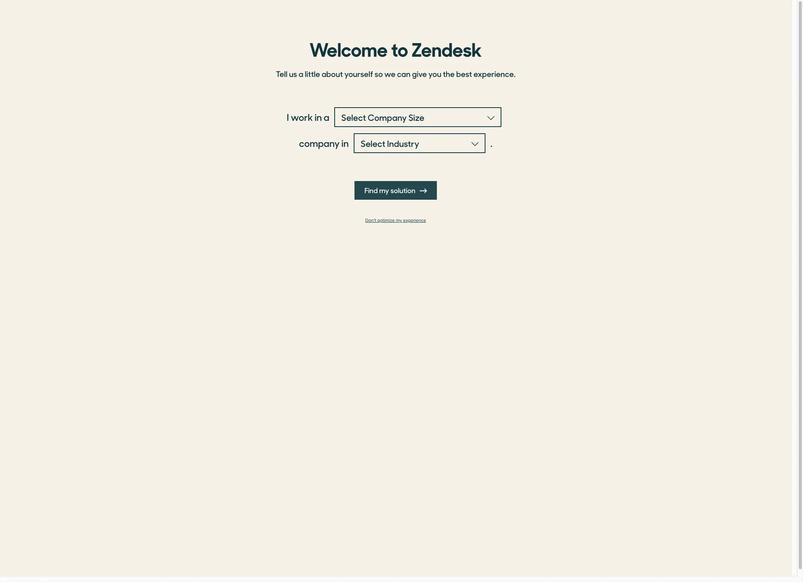 Task type: locate. For each thing, give the bounding box(es) containing it.
don't optimize my experience link
[[272, 218, 521, 224]]

find
[[365, 186, 378, 195]]

experience
[[404, 218, 427, 224]]

zendesk
[[412, 35, 482, 62]]

in
[[315, 111, 322, 124], [342, 137, 349, 150]]

0 vertical spatial my
[[380, 186, 390, 195]]

optimize
[[378, 218, 395, 224]]

tell
[[276, 68, 288, 79]]

work
[[291, 111, 313, 124]]

welcome to zendesk
[[310, 35, 482, 62]]

little
[[305, 68, 320, 79]]

0 vertical spatial in
[[315, 111, 322, 124]]

in right company
[[342, 137, 349, 150]]

in right work
[[315, 111, 322, 124]]

welcome
[[310, 35, 388, 62]]

yourself
[[345, 68, 373, 79]]

1 vertical spatial in
[[342, 137, 349, 150]]

1 horizontal spatial a
[[324, 111, 330, 124]]

experience.
[[474, 68, 516, 79]]

0 horizontal spatial my
[[380, 186, 390, 195]]

tell us a little about yourself so we can give you the best experience.
[[276, 68, 516, 79]]

i work in a
[[287, 111, 330, 124]]

my
[[380, 186, 390, 195], [396, 218, 402, 224]]

my right find
[[380, 186, 390, 195]]

0 horizontal spatial a
[[299, 68, 304, 79]]

a
[[299, 68, 304, 79], [324, 111, 330, 124]]

can
[[397, 68, 411, 79]]

a right us
[[299, 68, 304, 79]]

1 vertical spatial my
[[396, 218, 402, 224]]

us
[[289, 68, 297, 79]]

we
[[385, 68, 396, 79]]

my right optimize
[[396, 218, 402, 224]]

a right work
[[324, 111, 330, 124]]

i
[[287, 111, 289, 124]]

0 vertical spatial a
[[299, 68, 304, 79]]

so
[[375, 68, 383, 79]]

1 vertical spatial a
[[324, 111, 330, 124]]

.
[[491, 137, 493, 150]]

0 horizontal spatial in
[[315, 111, 322, 124]]

the
[[443, 68, 455, 79]]



Task type: describe. For each thing, give the bounding box(es) containing it.
solution
[[391, 186, 416, 195]]

best
[[457, 68, 473, 79]]

don't optimize my experience
[[366, 218, 427, 224]]

find     my solution
[[365, 186, 417, 195]]

give
[[413, 68, 427, 79]]

find     my solution button
[[355, 181, 438, 200]]

don't
[[366, 218, 377, 224]]

company in
[[299, 137, 349, 150]]

about
[[322, 68, 343, 79]]

arrow right image
[[420, 188, 427, 195]]

you
[[429, 68, 442, 79]]

1 horizontal spatial in
[[342, 137, 349, 150]]

company
[[299, 137, 340, 150]]

to
[[392, 35, 409, 62]]

1 horizontal spatial my
[[396, 218, 402, 224]]

my inside button
[[380, 186, 390, 195]]



